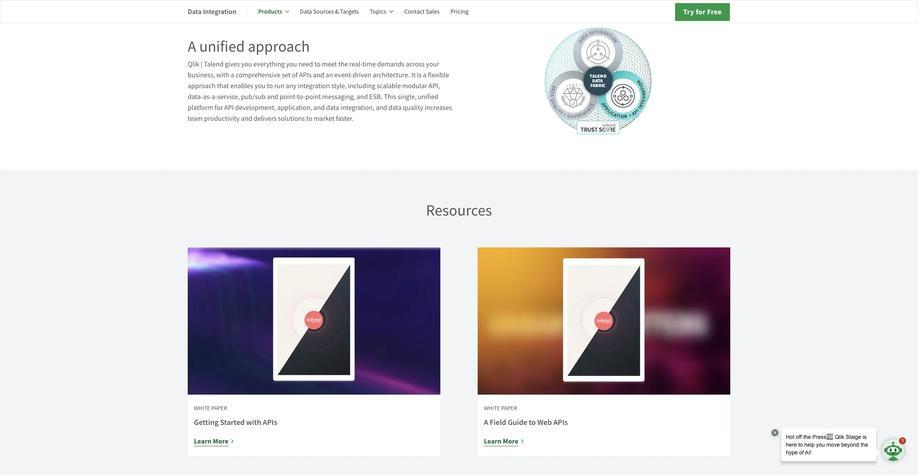 Task type: describe. For each thing, give the bounding box(es) containing it.
productivity
[[204, 114, 240, 123]]

an
[[326, 71, 333, 80]]

try for free
[[683, 7, 722, 17]]

data integration menu bar
[[188, 2, 479, 21]]

topics link
[[370, 2, 393, 21]]

style,
[[331, 82, 347, 91]]

integration
[[203, 7, 236, 16]]

free
[[707, 7, 722, 17]]

messaging,
[[322, 93, 355, 102]]

integration
[[298, 82, 330, 91]]

single,
[[398, 93, 417, 102]]

sources
[[313, 8, 334, 16]]

a for unified
[[188, 37, 196, 57]]

field
[[490, 418, 506, 428]]

contact sales
[[404, 8, 440, 16]]

learn more for started
[[194, 437, 228, 446]]

apis inside a unified approach qlik | talend gives you everything you need to meet the real-time demands across your business, with a comprehensive set of apis and an event-driven architecture. it is a flexible approach that enables you to run any integration style, including scalable modular api, data-as-a-service, pub/sub and point-to-point messaging, and esb. this single, unified platform for api development, application, and data integration, and data quality increases team productivity and delivers solutions to market faster.
[[299, 71, 312, 80]]

0 horizontal spatial approach
[[188, 82, 216, 91]]

sales
[[426, 8, 440, 16]]

enables
[[230, 82, 253, 91]]

talend
[[204, 60, 224, 69]]

data for data integration
[[188, 7, 202, 16]]

data-
[[188, 93, 203, 102]]

2 horizontal spatial apis
[[553, 418, 568, 428]]

delivers
[[254, 114, 277, 123]]

your
[[426, 60, 439, 69]]

0 vertical spatial approach
[[248, 37, 310, 57]]

pub/sub
[[241, 93, 266, 102]]

integration,
[[341, 104, 374, 112]]

platform
[[188, 104, 213, 112]]

paper for started
[[211, 405, 227, 413]]

to right need
[[314, 60, 320, 69]]

point-
[[280, 93, 297, 102]]

solutions
[[278, 114, 305, 123]]

try
[[683, 7, 694, 17]]

a field guide to web apis
[[484, 418, 568, 428]]

topics
[[370, 8, 386, 16]]

api
[[224, 104, 234, 112]]

qlik
[[188, 60, 199, 69]]

driven
[[353, 71, 371, 80]]

and left an
[[313, 71, 324, 80]]

and down including
[[357, 93, 368, 102]]

a unified approach | api integration - qlik talend image
[[539, 23, 656, 139]]

1 data from the left
[[326, 104, 339, 112]]

time
[[362, 60, 376, 69]]

with inside a unified approach qlik | talend gives you everything you need to meet the real-time demands across your business, with a comprehensive set of apis and an event-driven architecture. it is a flexible approach that enables you to run any integration style, including scalable modular api, data-as-a-service, pub/sub and point-to-point messaging, and esb. this single, unified platform for api development, application, and data integration, and data quality increases team productivity and delivers solutions to market faster.
[[216, 71, 229, 80]]

market
[[314, 114, 335, 123]]

for inside try for free link
[[696, 7, 706, 17]]

2 a from the left
[[423, 71, 427, 80]]

targets
[[340, 8, 359, 16]]

meet
[[322, 60, 337, 69]]

api,
[[429, 82, 440, 91]]

including
[[348, 82, 375, 91]]

to left market
[[306, 114, 312, 123]]

2 data from the left
[[388, 104, 402, 112]]

web
[[537, 418, 552, 428]]

learn for getting
[[194, 437, 211, 446]]

comprehensive
[[236, 71, 280, 80]]

to left web
[[529, 418, 536, 428]]

application,
[[277, 104, 312, 112]]

0 horizontal spatial apis
[[263, 418, 277, 428]]

for inside a unified approach qlik | talend gives you everything you need to meet the real-time demands across your business, with a comprehensive set of apis and an event-driven architecture. it is a flexible approach that enables you to run any integration style, including scalable modular api, data-as-a-service, pub/sub and point-to-point messaging, and esb. this single, unified platform for api development, application, and data integration, and data quality increases team productivity and delivers solutions to market faster.
[[215, 104, 223, 112]]

event-
[[334, 71, 353, 80]]

run
[[274, 82, 284, 91]]

esb.
[[369, 93, 383, 102]]

of
[[292, 71, 298, 80]]

pricing link
[[450, 2, 469, 21]]

increases
[[425, 104, 452, 112]]

need
[[298, 60, 313, 69]]

getting started with apis
[[194, 418, 277, 428]]

scalable
[[377, 82, 401, 91]]

white for getting
[[194, 405, 210, 413]]

a unified approach qlik | talend gives you everything you need to meet the real-time demands across your business, with a comprehensive set of apis and an event-driven architecture. it is a flexible approach that enables you to run any integration style, including scalable modular api, data-as-a-service, pub/sub and point-to-point messaging, and esb. this single, unified platform for api development, application, and data integration, and data quality increases team productivity and delivers solutions to market faster.
[[188, 37, 452, 123]]

started
[[220, 418, 245, 428]]



Task type: vqa. For each thing, say whether or not it's contained in the screenshot.
THE SUPPORT image
no



Task type: locate. For each thing, give the bounding box(es) containing it.
0 vertical spatial a
[[188, 37, 196, 57]]

resources
[[426, 201, 492, 221]]

0 horizontal spatial learn
[[194, 437, 211, 446]]

0 horizontal spatial data
[[326, 104, 339, 112]]

team
[[188, 114, 203, 123]]

1 a from the left
[[231, 71, 234, 80]]

approach down business,
[[188, 82, 216, 91]]

everything
[[253, 60, 285, 69]]

1 horizontal spatial a
[[484, 418, 488, 428]]

to-
[[297, 93, 305, 102]]

with
[[216, 71, 229, 80], [246, 418, 261, 428]]

apis
[[299, 71, 312, 80], [263, 418, 277, 428], [553, 418, 568, 428]]

more down guide
[[503, 437, 518, 446]]

2 white from the left
[[484, 405, 500, 413]]

getting
[[194, 418, 219, 428]]

faster.
[[336, 114, 354, 123]]

1 horizontal spatial learn
[[484, 437, 501, 446]]

1 vertical spatial for
[[215, 104, 223, 112]]

contact
[[404, 8, 425, 16]]

1 horizontal spatial paper
[[501, 405, 517, 413]]

to
[[314, 60, 320, 69], [267, 82, 273, 91], [306, 114, 312, 123], [529, 418, 536, 428]]

1 horizontal spatial for
[[696, 7, 706, 17]]

more for started
[[213, 437, 228, 446]]

0 vertical spatial with
[[216, 71, 229, 80]]

real-
[[349, 60, 362, 69]]

you up 'of' at the left top of page
[[286, 60, 297, 69]]

is
[[417, 71, 422, 80]]

1 horizontal spatial unified
[[418, 93, 438, 102]]

apis right started
[[263, 418, 277, 428]]

learn for a
[[484, 437, 501, 446]]

that
[[217, 82, 229, 91]]

&
[[335, 8, 339, 16]]

0 horizontal spatial unified
[[199, 37, 245, 57]]

1 horizontal spatial approach
[[248, 37, 310, 57]]

2 learn from the left
[[484, 437, 501, 446]]

a right is
[[423, 71, 427, 80]]

1 learn from the left
[[194, 437, 211, 446]]

learn down getting
[[194, 437, 211, 446]]

1 vertical spatial with
[[246, 418, 261, 428]]

1 white paper from the left
[[194, 405, 227, 413]]

white paper
[[194, 405, 227, 413], [484, 405, 517, 413]]

pricing
[[450, 8, 469, 16]]

modular
[[402, 82, 427, 91]]

data left sources
[[300, 8, 312, 16]]

learn more for field
[[484, 437, 518, 446]]

unified
[[199, 37, 245, 57], [418, 93, 438, 102]]

learn down field
[[484, 437, 501, 446]]

2 learn more from the left
[[484, 437, 518, 446]]

this
[[384, 93, 396, 102]]

data
[[188, 7, 202, 16], [300, 8, 312, 16]]

1 paper from the left
[[211, 405, 227, 413]]

the
[[338, 60, 348, 69]]

service,
[[217, 93, 240, 102]]

1 horizontal spatial a
[[423, 71, 427, 80]]

0 horizontal spatial you
[[241, 60, 252, 69]]

architecture.
[[373, 71, 410, 80]]

for left the api at the left of page
[[215, 104, 223, 112]]

and down esb.
[[376, 104, 387, 112]]

products link
[[258, 2, 289, 21]]

1 white from the left
[[194, 405, 210, 413]]

1 horizontal spatial data
[[300, 8, 312, 16]]

try for free link
[[675, 3, 730, 21]]

more down started
[[213, 437, 228, 446]]

white up getting
[[194, 405, 210, 413]]

1 vertical spatial approach
[[188, 82, 216, 91]]

a
[[188, 37, 196, 57], [484, 418, 488, 428]]

1 horizontal spatial data
[[388, 104, 402, 112]]

2 horizontal spatial you
[[286, 60, 297, 69]]

1 vertical spatial unified
[[418, 93, 438, 102]]

1 vertical spatial a
[[484, 418, 488, 428]]

1 horizontal spatial more
[[503, 437, 518, 446]]

learn more down getting
[[194, 437, 228, 446]]

white up field
[[484, 405, 500, 413]]

1 learn more from the left
[[194, 437, 228, 446]]

a for field
[[484, 418, 488, 428]]

and
[[313, 71, 324, 80], [267, 93, 278, 102], [357, 93, 368, 102], [314, 104, 325, 112], [376, 104, 387, 112], [241, 114, 252, 123]]

and down run
[[267, 93, 278, 102]]

any
[[286, 82, 296, 91]]

0 horizontal spatial paper
[[211, 405, 227, 413]]

for right 'try'
[[696, 7, 706, 17]]

learn more down field
[[484, 437, 518, 446]]

products
[[258, 7, 282, 16]]

more
[[213, 437, 228, 446], [503, 437, 518, 446]]

as-
[[203, 93, 212, 102]]

0 vertical spatial unified
[[199, 37, 245, 57]]

apis right web
[[553, 418, 568, 428]]

0 horizontal spatial learn more
[[194, 437, 228, 446]]

1 horizontal spatial learn more
[[484, 437, 518, 446]]

0 horizontal spatial more
[[213, 437, 228, 446]]

gives
[[225, 60, 240, 69]]

you right gives
[[241, 60, 252, 69]]

0 horizontal spatial white paper
[[194, 405, 227, 413]]

and up market
[[314, 104, 325, 112]]

1 horizontal spatial apis
[[299, 71, 312, 80]]

you down comprehensive at the left top
[[255, 82, 265, 91]]

flexible
[[428, 71, 449, 80]]

approach
[[248, 37, 310, 57], [188, 82, 216, 91]]

development,
[[235, 104, 276, 112]]

data
[[326, 104, 339, 112], [388, 104, 402, 112]]

it
[[411, 71, 416, 80]]

contact sales link
[[404, 2, 440, 21]]

white paper for started
[[194, 405, 227, 413]]

paper for field
[[501, 405, 517, 413]]

business,
[[188, 71, 215, 80]]

a left field
[[484, 418, 488, 428]]

a down gives
[[231, 71, 234, 80]]

with up that
[[216, 71, 229, 80]]

0 horizontal spatial data
[[188, 7, 202, 16]]

a
[[231, 71, 234, 80], [423, 71, 427, 80]]

0 horizontal spatial white
[[194, 405, 210, 413]]

data sources & targets
[[300, 8, 359, 16]]

guide
[[508, 418, 527, 428]]

2 more from the left
[[503, 437, 518, 446]]

0 horizontal spatial with
[[216, 71, 229, 80]]

1 more from the left
[[213, 437, 228, 446]]

across
[[406, 60, 425, 69]]

to left run
[[267, 82, 273, 91]]

1 horizontal spatial white
[[484, 405, 500, 413]]

set
[[282, 71, 290, 80]]

data integration
[[188, 7, 236, 16]]

unified down api,
[[418, 93, 438, 102]]

approach up everything
[[248, 37, 310, 57]]

more for field
[[503, 437, 518, 446]]

getting started with apis image
[[188, 248, 440, 395]]

2 paper from the left
[[501, 405, 517, 413]]

0 horizontal spatial a
[[188, 37, 196, 57]]

a inside a unified approach qlik | talend gives you everything you need to meet the real-time demands across your business, with a comprehensive set of apis and an event-driven architecture. it is a flexible approach that enables you to run any integration style, including scalable modular api, data-as-a-service, pub/sub and point-to-point messaging, and esb. this single, unified platform for api development, application, and data integration, and data quality increases team productivity and delivers solutions to market faster.
[[188, 37, 196, 57]]

white paper up field
[[484, 405, 517, 413]]

1 horizontal spatial you
[[255, 82, 265, 91]]

0 horizontal spatial for
[[215, 104, 223, 112]]

apis right 'of' at the left top of page
[[299, 71, 312, 80]]

data left integration
[[188, 7, 202, 16]]

paper up guide
[[501, 405, 517, 413]]

data sources & targets link
[[300, 2, 359, 21]]

data down this
[[388, 104, 402, 112]]

1 horizontal spatial with
[[246, 418, 261, 428]]

0 vertical spatial for
[[696, 7, 706, 17]]

and down development,
[[241, 114, 252, 123]]

white for a
[[484, 405, 500, 413]]

quality
[[403, 104, 423, 112]]

with right started
[[246, 418, 261, 428]]

a field guide to web apis image
[[478, 248, 730, 395]]

learn more
[[194, 437, 228, 446], [484, 437, 518, 446]]

data for data sources & targets
[[300, 8, 312, 16]]

0 horizontal spatial a
[[231, 71, 234, 80]]

unified up talend
[[199, 37, 245, 57]]

data down messaging,
[[326, 104, 339, 112]]

white
[[194, 405, 210, 413], [484, 405, 500, 413]]

demands
[[377, 60, 404, 69]]

1 horizontal spatial white paper
[[484, 405, 517, 413]]

learn
[[194, 437, 211, 446], [484, 437, 501, 446]]

data inside data sources & targets link
[[300, 8, 312, 16]]

paper up getting
[[211, 405, 227, 413]]

a up qlik on the left of the page
[[188, 37, 196, 57]]

2 white paper from the left
[[484, 405, 517, 413]]

white paper up getting
[[194, 405, 227, 413]]

|
[[201, 60, 202, 69]]

white paper for field
[[484, 405, 517, 413]]

a-
[[212, 93, 217, 102]]

point
[[305, 93, 321, 102]]

you
[[241, 60, 252, 69], [286, 60, 297, 69], [255, 82, 265, 91]]

paper
[[211, 405, 227, 413], [501, 405, 517, 413]]



